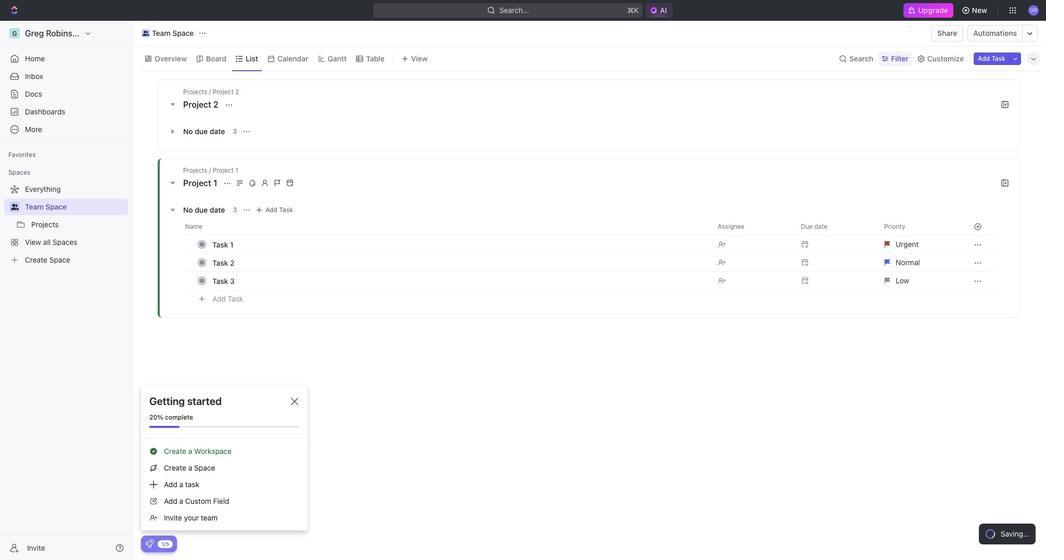 Task type: locate. For each thing, give the bounding box(es) containing it.
name button
[[183, 219, 711, 235]]

view all spaces
[[25, 238, 77, 247]]

0 vertical spatial 1
[[235, 167, 238, 174]]

1 vertical spatial workspace
[[194, 447, 232, 456]]

1 vertical spatial view
[[25, 238, 41, 247]]

team space up overview
[[152, 29, 194, 37]]

no due date
[[183, 127, 225, 136], [183, 205, 225, 214]]

docs
[[25, 90, 42, 98]]

user group image
[[11, 204, 18, 210]]

2 no from the top
[[183, 205, 193, 214]]

team space link
[[139, 27, 196, 40], [25, 199, 126, 215]]

view right table
[[411, 54, 428, 63]]

projects up project 2
[[183, 88, 207, 96]]

0 vertical spatial view
[[411, 54, 428, 63]]

2 vertical spatial projects
[[31, 220, 59, 229]]

1 vertical spatial create
[[164, 447, 186, 456]]

1 vertical spatial due
[[195, 205, 208, 214]]

table
[[366, 54, 385, 63]]

create
[[25, 256, 47, 264], [164, 447, 186, 456], [164, 464, 186, 473]]

team
[[152, 29, 171, 37], [25, 202, 44, 211]]

task 3
[[212, 277, 235, 285]]

date inside dropdown button
[[815, 223, 828, 231]]

0 horizontal spatial team space
[[25, 202, 67, 211]]

spaces down favorites "button"
[[8, 169, 30, 176]]

2 horizontal spatial 1
[[235, 167, 238, 174]]

onboarding checklist button element
[[145, 540, 154, 549]]

‎task for ‎task 1
[[212, 240, 228, 249]]

2 horizontal spatial 2
[[235, 88, 239, 96]]

team space
[[152, 29, 194, 37], [25, 202, 67, 211]]

2 / from the top
[[209, 167, 211, 174]]

2 for project 2
[[213, 100, 218, 109]]

0 vertical spatial no
[[183, 127, 193, 136]]

date down project 1 on the top of the page
[[210, 205, 225, 214]]

1 horizontal spatial 1
[[230, 240, 234, 249]]

⌘k
[[627, 6, 639, 15]]

no up name
[[183, 205, 193, 214]]

a up 'task'
[[188, 464, 192, 473]]

1 ‎task from the top
[[212, 240, 228, 249]]

calendar
[[277, 54, 308, 63]]

view inside button
[[411, 54, 428, 63]]

board
[[206, 54, 226, 63]]

1 vertical spatial 2
[[213, 100, 218, 109]]

spaces inside tree
[[53, 238, 77, 247]]

0 vertical spatial ‎task
[[212, 240, 228, 249]]

task
[[185, 480, 199, 489]]

/
[[209, 88, 211, 96], [209, 167, 211, 174]]

‎task 2 link
[[210, 255, 709, 270]]

1 vertical spatial /
[[209, 167, 211, 174]]

workspace up create a space
[[194, 447, 232, 456]]

1 horizontal spatial spaces
[[53, 238, 77, 247]]

3 down ‎task 2
[[230, 277, 235, 285]]

more button
[[4, 121, 128, 138]]

1 vertical spatial projects
[[183, 167, 207, 174]]

0 vertical spatial create
[[25, 256, 47, 264]]

create up create a space
[[164, 447, 186, 456]]

due up name
[[195, 205, 208, 214]]

a left 'task'
[[179, 480, 183, 489]]

0 vertical spatial team space
[[152, 29, 194, 37]]

1 vertical spatial spaces
[[53, 238, 77, 247]]

getting
[[149, 396, 185, 408]]

0 horizontal spatial 1
[[213, 179, 217, 188]]

1 vertical spatial invite
[[27, 544, 45, 552]]

greg
[[25, 29, 44, 38]]

team space down everything
[[25, 202, 67, 211]]

0 horizontal spatial team
[[25, 202, 44, 211]]

1 vertical spatial ‎task
[[212, 258, 228, 267]]

view button
[[398, 51, 431, 66]]

share button
[[931, 25, 964, 42]]

projects for project 2
[[183, 88, 207, 96]]

0 vertical spatial team
[[152, 29, 171, 37]]

team space link up the 'projects' link
[[25, 199, 126, 215]]

add task button
[[974, 52, 1010, 65], [253, 204, 297, 217], [208, 293, 247, 306]]

3
[[233, 128, 237, 135], [233, 206, 237, 214], [230, 277, 235, 285]]

1 vertical spatial date
[[210, 205, 225, 214]]

1 horizontal spatial view
[[411, 54, 428, 63]]

team down everything
[[25, 202, 44, 211]]

0 vertical spatial no due date
[[183, 127, 225, 136]]

0 vertical spatial add task button
[[974, 52, 1010, 65]]

0 vertical spatial due
[[195, 127, 208, 136]]

view left all
[[25, 238, 41, 247]]

date
[[210, 127, 225, 136], [210, 205, 225, 214], [815, 223, 828, 231]]

favorites button
[[4, 149, 40, 161]]

tree containing everything
[[4, 181, 128, 269]]

2 vertical spatial add task
[[212, 294, 243, 303]]

1 horizontal spatial workspace
[[194, 447, 232, 456]]

create for create a space
[[164, 464, 186, 473]]

team inside the sidebar navigation
[[25, 202, 44, 211]]

workspace inside the sidebar navigation
[[91, 29, 134, 38]]

board link
[[204, 51, 226, 66]]

team right user group icon on the left of the page
[[152, 29, 171, 37]]

inbox link
[[4, 68, 128, 85]]

projects up project 1 on the top of the page
[[183, 167, 207, 174]]

invite
[[164, 514, 182, 523], [27, 544, 45, 552]]

1/5
[[161, 541, 169, 547]]

share
[[937, 29, 957, 37]]

projects up all
[[31, 220, 59, 229]]

ai
[[660, 6, 667, 15]]

2 due from the top
[[195, 205, 208, 214]]

due down project 2
[[195, 127, 208, 136]]

create for create space
[[25, 256, 47, 264]]

0 horizontal spatial 2
[[213, 100, 218, 109]]

/ for 2
[[209, 88, 211, 96]]

create space
[[25, 256, 70, 264]]

1 horizontal spatial invite
[[164, 514, 182, 523]]

due
[[195, 127, 208, 136], [195, 205, 208, 214]]

3 up projects / project 1
[[233, 128, 237, 135]]

/ up project 2
[[209, 88, 211, 96]]

2 ‎task from the top
[[212, 258, 228, 267]]

all
[[43, 238, 51, 247]]

team
[[201, 514, 218, 523]]

date right due
[[815, 223, 828, 231]]

filter
[[891, 54, 909, 63]]

3 up ‎task 1
[[233, 206, 237, 214]]

a up create a space
[[188, 447, 192, 456]]

‎task down ‎task 1
[[212, 258, 228, 267]]

1 vertical spatial 1
[[213, 179, 217, 188]]

0 vertical spatial team space link
[[139, 27, 196, 40]]

workspace
[[91, 29, 134, 38], [194, 447, 232, 456]]

‎task
[[212, 240, 228, 249], [212, 258, 228, 267]]

name
[[185, 223, 202, 231]]

0 horizontal spatial add task
[[212, 294, 243, 303]]

started
[[187, 396, 222, 408]]

workspace left user group icon on the left of the page
[[91, 29, 134, 38]]

onboarding checklist button image
[[145, 540, 154, 549]]

spaces up the 'create space' link
[[53, 238, 77, 247]]

create inside the sidebar navigation
[[25, 256, 47, 264]]

gr button
[[1025, 2, 1042, 19]]

search
[[849, 54, 873, 63]]

robinson's
[[46, 29, 89, 38]]

‎task up ‎task 2
[[212, 240, 228, 249]]

2 horizontal spatial add task
[[978, 54, 1006, 62]]

a down add a task
[[179, 497, 183, 506]]

0 vertical spatial 2
[[235, 88, 239, 96]]

0 horizontal spatial view
[[25, 238, 41, 247]]

0 horizontal spatial team space link
[[25, 199, 126, 215]]

docs link
[[4, 86, 128, 103]]

projects
[[183, 88, 207, 96], [183, 167, 207, 174], [31, 220, 59, 229]]

1 vertical spatial no due date
[[183, 205, 225, 214]]

/ up project 1 on the top of the page
[[209, 167, 211, 174]]

create up add a task
[[164, 464, 186, 473]]

gantt
[[328, 54, 347, 63]]

0 horizontal spatial invite
[[27, 544, 45, 552]]

0 vertical spatial projects
[[183, 88, 207, 96]]

saved
[[1009, 530, 1029, 539]]

2 vertical spatial create
[[164, 464, 186, 473]]

projects inside tree
[[31, 220, 59, 229]]

field
[[213, 497, 229, 506]]

‎task 2
[[212, 258, 235, 267]]

task
[[992, 54, 1006, 62], [279, 206, 293, 214], [212, 277, 228, 285], [228, 294, 243, 303]]

0 horizontal spatial spaces
[[8, 169, 30, 176]]

0 vertical spatial add task
[[978, 54, 1006, 62]]

2 vertical spatial 2
[[230, 258, 235, 267]]

2 vertical spatial 3
[[230, 277, 235, 285]]

1 vertical spatial no
[[183, 205, 193, 214]]

1 no from the top
[[183, 127, 193, 136]]

getting started
[[149, 396, 222, 408]]

1 horizontal spatial 2
[[230, 258, 235, 267]]

tree inside the sidebar navigation
[[4, 181, 128, 269]]

0 vertical spatial workspace
[[91, 29, 134, 38]]

sidebar navigation
[[0, 21, 135, 561]]

view for view
[[411, 54, 428, 63]]

no due date up name
[[183, 205, 225, 214]]

1 vertical spatial team space
[[25, 202, 67, 211]]

greg robinson's workspace
[[25, 29, 134, 38]]

customize
[[927, 54, 964, 63]]

create down all
[[25, 256, 47, 264]]

tree
[[4, 181, 128, 269]]

1 vertical spatial team
[[25, 202, 44, 211]]

view
[[411, 54, 428, 63], [25, 238, 41, 247]]

view for view all spaces
[[25, 238, 41, 247]]

1 / from the top
[[209, 88, 211, 96]]

2 vertical spatial 1
[[230, 240, 234, 249]]

3 inside task 3 link
[[230, 277, 235, 285]]

due date
[[801, 223, 828, 231]]

2 vertical spatial date
[[815, 223, 828, 231]]

table link
[[364, 51, 385, 66]]

date down project 2
[[210, 127, 225, 136]]

calendar link
[[275, 51, 308, 66]]

invite inside the sidebar navigation
[[27, 544, 45, 552]]

1 vertical spatial add task button
[[253, 204, 297, 217]]

custom
[[185, 497, 211, 506]]

0 vertical spatial /
[[209, 88, 211, 96]]

normal
[[896, 258, 920, 267]]

view all spaces link
[[4, 234, 126, 251]]

1 vertical spatial add task
[[265, 206, 293, 214]]

view inside tree
[[25, 238, 41, 247]]

add
[[978, 54, 990, 62], [265, 206, 277, 214], [212, 294, 226, 303], [164, 480, 177, 489], [164, 497, 177, 506]]

team space link up overview
[[139, 27, 196, 40]]

no due date down project 2
[[183, 127, 225, 136]]

0 horizontal spatial workspace
[[91, 29, 134, 38]]

0 vertical spatial invite
[[164, 514, 182, 523]]

2 vertical spatial add task button
[[208, 293, 247, 306]]

1 for project 1
[[213, 179, 217, 188]]

1 horizontal spatial add task
[[265, 206, 293, 214]]

space down everything link
[[45, 202, 67, 211]]

new button
[[957, 2, 994, 19]]

no down project 2
[[183, 127, 193, 136]]

projects / project 1
[[183, 167, 238, 174]]



Task type: vqa. For each thing, say whether or not it's contained in the screenshot.
Search Tasks... TEXT BOX
no



Task type: describe. For each thing, give the bounding box(es) containing it.
space up overview
[[172, 29, 194, 37]]

new
[[972, 6, 987, 15]]

‎task 1 link
[[210, 237, 709, 252]]

projects link
[[31, 217, 126, 233]]

1 due from the top
[[195, 127, 208, 136]]

invite for invite
[[27, 544, 45, 552]]

2 for ‎task 2
[[230, 258, 235, 267]]

create space link
[[4, 252, 126, 269]]

invite for invite your team
[[164, 514, 182, 523]]

task 3 link
[[210, 274, 709, 289]]

complete
[[165, 414, 193, 422]]

1 no due date from the top
[[183, 127, 225, 136]]

favorites
[[8, 151, 36, 159]]

a for workspace
[[188, 447, 192, 456]]

a for space
[[188, 464, 192, 473]]

automations button
[[968, 26, 1022, 41]]

create for create a workspace
[[164, 447, 186, 456]]

20%
[[149, 414, 163, 422]]

create a space
[[164, 464, 215, 473]]

1 vertical spatial team space link
[[25, 199, 126, 215]]

1 horizontal spatial add task button
[[253, 204, 297, 217]]

1 for ‎task 1
[[230, 240, 234, 249]]

gantt link
[[326, 51, 347, 66]]

overview link
[[152, 51, 187, 66]]

everything link
[[4, 181, 126, 198]]

user group image
[[142, 31, 149, 36]]

everything
[[25, 185, 61, 194]]

20% complete
[[149, 414, 193, 422]]

search button
[[836, 51, 877, 66]]

dashboards
[[25, 107, 65, 116]]

project up project 1 on the top of the page
[[213, 167, 234, 174]]

invite your team
[[164, 514, 218, 523]]

projects / project 2
[[183, 88, 239, 96]]

assignee
[[718, 223, 744, 231]]

0 vertical spatial spaces
[[8, 169, 30, 176]]

2 horizontal spatial add task button
[[974, 52, 1010, 65]]

1 vertical spatial 3
[[233, 206, 237, 214]]

gr
[[1030, 7, 1037, 13]]

project 1
[[183, 179, 219, 188]]

2 no due date from the top
[[183, 205, 225, 214]]

add a custom field
[[164, 497, 229, 506]]

upgrade
[[918, 6, 948, 15]]

list
[[246, 54, 258, 63]]

create a workspace
[[164, 447, 232, 456]]

filter button
[[879, 51, 912, 66]]

projects for project 1
[[183, 167, 207, 174]]

team space inside the sidebar navigation
[[25, 202, 67, 211]]

add a task
[[164, 480, 199, 489]]

priority
[[884, 223, 905, 231]]

space down view all spaces link
[[49, 256, 70, 264]]

space down create a workspace
[[194, 464, 215, 473]]

g
[[12, 29, 17, 37]]

project up project 2
[[213, 88, 234, 96]]

customize button
[[914, 51, 967, 66]]

a for custom
[[179, 497, 183, 506]]

due date button
[[795, 219, 878, 235]]

1 horizontal spatial team space link
[[139, 27, 196, 40]]

ai button
[[645, 3, 673, 18]]

/ for 1
[[209, 167, 211, 174]]

assignee button
[[711, 219, 795, 235]]

urgent
[[896, 240, 919, 249]]

low
[[896, 276, 909, 285]]

1 horizontal spatial team
[[152, 29, 171, 37]]

automations
[[974, 29, 1017, 37]]

low button
[[878, 272, 961, 290]]

view button
[[398, 46, 431, 71]]

a for task
[[179, 480, 183, 489]]

search...
[[499, 6, 529, 15]]

urgent button
[[878, 235, 961, 254]]

home link
[[4, 50, 128, 67]]

project 2
[[183, 100, 220, 109]]

0 vertical spatial date
[[210, 127, 225, 136]]

overview
[[155, 54, 187, 63]]

inbox
[[25, 72, 43, 81]]

home
[[25, 54, 45, 63]]

project down projects / project 2
[[183, 100, 211, 109]]

workspace for greg robinson's workspace
[[91, 29, 134, 38]]

‎task 1
[[212, 240, 234, 249]]

‎task for ‎task 2
[[212, 258, 228, 267]]

1 horizontal spatial team space
[[152, 29, 194, 37]]

priority button
[[878, 219, 961, 235]]

normal button
[[878, 253, 961, 272]]

greg robinson's workspace, , element
[[9, 28, 20, 39]]

more
[[25, 125, 42, 134]]

project down projects / project 1
[[183, 179, 211, 188]]

list link
[[244, 51, 258, 66]]

due
[[801, 223, 813, 231]]

your
[[184, 514, 199, 523]]

0 horizontal spatial add task button
[[208, 293, 247, 306]]

0 vertical spatial 3
[[233, 128, 237, 135]]

close image
[[291, 398, 298, 405]]

dashboards link
[[4, 104, 128, 120]]

workspace for create a workspace
[[194, 447, 232, 456]]

upgrade link
[[904, 3, 953, 18]]



